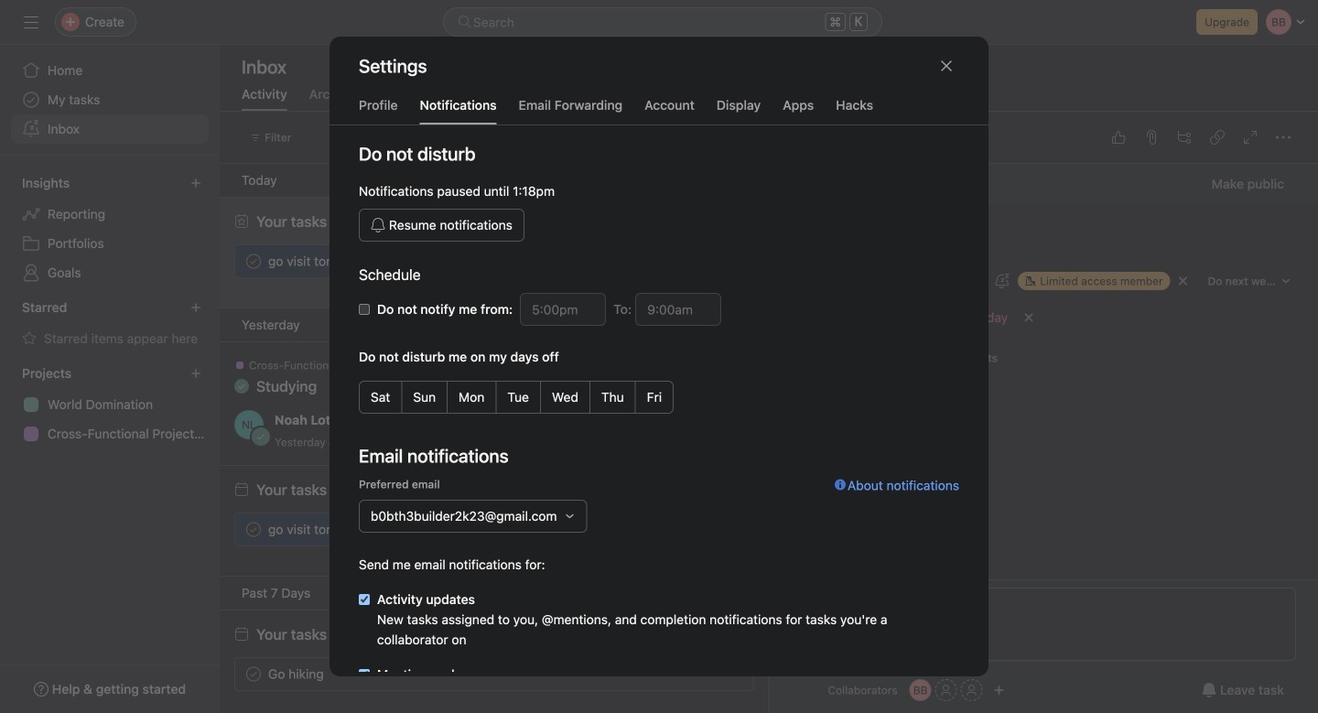 Task type: locate. For each thing, give the bounding box(es) containing it.
Mark complete checkbox
[[243, 250, 265, 272], [243, 519, 265, 541]]

0 vertical spatial mark complete checkbox
[[243, 250, 265, 272]]

1 mark complete checkbox from the top
[[243, 250, 265, 272]]

open user profile image
[[234, 410, 264, 439], [791, 588, 821, 617]]

main content
[[769, 164, 1318, 713]]

2 mark complete image from the top
[[243, 663, 265, 685]]

0 vertical spatial mark complete image
[[243, 250, 265, 272]]

0 likes. click to like this task image
[[1111, 130, 1126, 145]]

1 vertical spatial mark complete image
[[243, 663, 265, 685]]

starred element
[[0, 291, 220, 357]]

your tasks for today, task element
[[256, 213, 392, 230]]

mark complete image
[[243, 250, 265, 272], [243, 663, 265, 685]]

mark complete checkbox down the your tasks for mar 20, task element
[[243, 519, 265, 541]]

1 horizontal spatial open user profile image
[[791, 588, 821, 617]]

0 vertical spatial open user profile image
[[234, 410, 264, 439]]

your tasks for mar 20, task element
[[256, 481, 401, 498]]

mark complete image down your tasks for mar 15, task "element"
[[243, 663, 265, 685]]

settings tab list
[[330, 95, 989, 125]]

mark complete image down 'your tasks for today, task' element
[[243, 250, 265, 272]]

1 vertical spatial mark complete checkbox
[[243, 519, 265, 541]]

mark complete image
[[243, 519, 265, 541]]

None text field
[[520, 293, 606, 326], [636, 293, 722, 326], [520, 293, 606, 326], [636, 293, 722, 326]]

full screen image
[[1243, 130, 1258, 145]]

mark complete checkbox down 'your tasks for today, task' element
[[243, 250, 265, 272]]

mark complete checkbox for 'your tasks for today, task' element
[[243, 250, 265, 272]]

mark complete checkbox for the your tasks for mar 20, task element
[[243, 519, 265, 541]]

insights element
[[0, 167, 220, 291]]

projects element
[[0, 357, 220, 452]]

2 mark complete checkbox from the top
[[243, 519, 265, 541]]

dialog
[[330, 37, 989, 713]]

None checkbox
[[359, 304, 370, 315], [359, 594, 370, 605], [359, 669, 370, 680], [359, 304, 370, 315], [359, 594, 370, 605], [359, 669, 370, 680]]

go visit tomy dialog
[[769, 112, 1318, 713]]



Task type: vqa. For each thing, say whether or not it's contained in the screenshot.
second Mark complete option from the top of the page
yes



Task type: describe. For each thing, give the bounding box(es) containing it.
0 horizontal spatial open user profile image
[[234, 410, 264, 439]]

Task Name text field
[[779, 215, 1296, 257]]

copy task link image
[[1210, 130, 1225, 145]]

close this dialog image
[[939, 59, 954, 73]]

remove assignee image
[[1178, 276, 1189, 287]]

1 mark complete image from the top
[[243, 250, 265, 272]]

global element
[[0, 45, 220, 155]]

your tasks for mar 15, task element
[[256, 626, 399, 643]]

add subtask image
[[1177, 130, 1192, 145]]

1 vertical spatial open user profile image
[[791, 588, 821, 617]]

add or remove collaborators image
[[910, 679, 932, 701]]

clear due date image
[[1024, 312, 1035, 323]]

Mark complete checkbox
[[243, 663, 265, 685]]

add or remove collaborators image
[[994, 685, 1005, 696]]

hide sidebar image
[[24, 15, 38, 29]]



